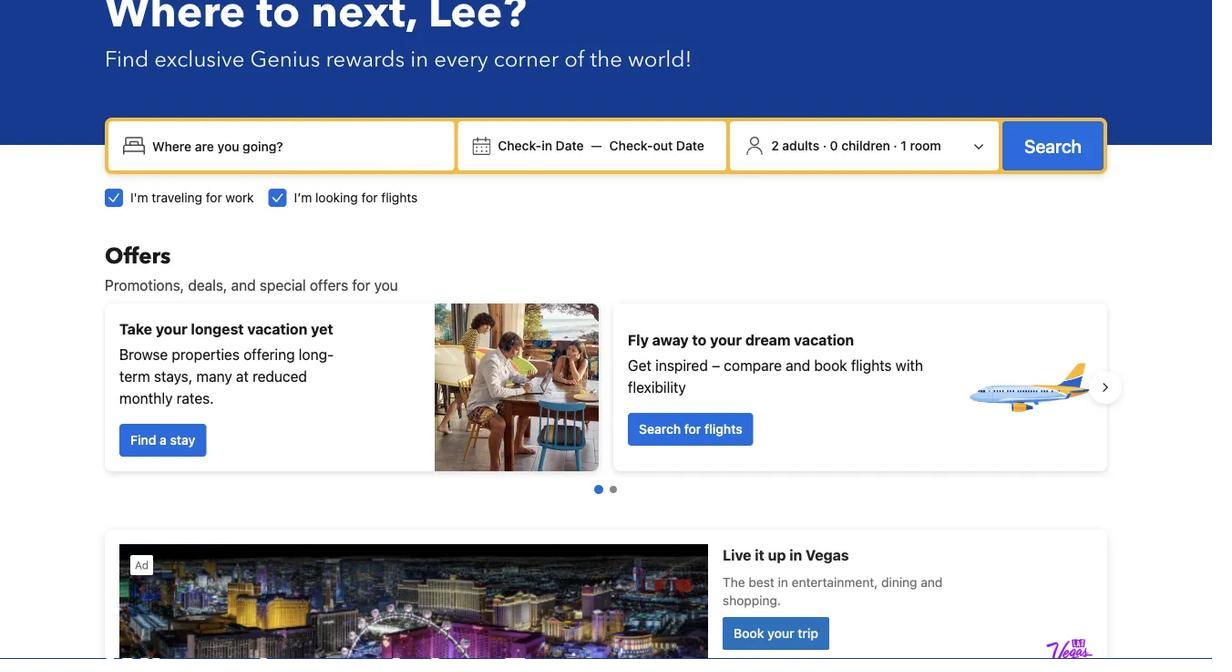 Task type: vqa. For each thing, say whether or not it's contained in the screenshot.
Find
yes



Task type: describe. For each thing, give the bounding box(es) containing it.
corner
[[494, 44, 559, 74]]

i'm traveling for work
[[130, 190, 254, 205]]

Where are you going? field
[[145, 129, 447, 162]]

world!
[[628, 44, 692, 74]]

browse
[[119, 346, 168, 363]]

to
[[693, 331, 707, 349]]

genius
[[250, 44, 320, 74]]

offers
[[105, 241, 171, 271]]

check-out date button
[[602, 129, 712, 162]]

1 · from the left
[[823, 138, 827, 153]]

check-in date — check-out date
[[498, 138, 705, 153]]

region containing take your longest vacation yet
[[90, 296, 1122, 479]]

and inside offers promotions, deals, and special offers for you
[[231, 277, 256, 294]]

find exclusive genius rewards in every corner of the world!
[[105, 44, 692, 74]]

2 adults · 0 children · 1 room
[[772, 138, 942, 153]]

–
[[712, 357, 720, 374]]

exclusive
[[154, 44, 245, 74]]

1 check- from the left
[[498, 138, 542, 153]]

away
[[653, 331, 689, 349]]

find a stay link
[[119, 424, 206, 457]]

flexibility
[[628, 379, 686, 396]]

rates.
[[177, 390, 214, 407]]

deals,
[[188, 277, 227, 294]]

dream
[[746, 331, 791, 349]]

room
[[910, 138, 942, 153]]

get
[[628, 357, 652, 374]]

out
[[653, 138, 673, 153]]

many
[[196, 368, 232, 385]]

special
[[260, 277, 306, 294]]

your inside take your longest vacation yet browse properties offering long- term stays, many at reduced monthly rates.
[[156, 320, 188, 338]]

search for search
[[1025, 135, 1082, 156]]

traveling
[[152, 190, 202, 205]]

for down 'flexibility'
[[685, 422, 702, 437]]

0 horizontal spatial flights
[[381, 190, 418, 205]]

offers main content
[[90, 241, 1122, 659]]

your inside fly away to your dream vacation get inspired – compare and book flights with flexibility
[[710, 331, 742, 349]]

for right the looking
[[362, 190, 378, 205]]

i'm
[[130, 190, 148, 205]]

fly
[[628, 331, 649, 349]]

offers
[[310, 277, 348, 294]]

0 vertical spatial in
[[410, 44, 429, 74]]

of
[[565, 44, 585, 74]]

reduced
[[253, 368, 307, 385]]

vacation inside fly away to your dream vacation get inspired – compare and book flights with flexibility
[[794, 331, 855, 349]]

a
[[160, 433, 167, 448]]



Task type: locate. For each thing, give the bounding box(es) containing it.
search button
[[1003, 121, 1104, 171]]

children
[[842, 138, 891, 153]]

offers promotions, deals, and special offers for you
[[105, 241, 398, 294]]

search inside button
[[1025, 135, 1082, 156]]

for inside offers promotions, deals, and special offers for you
[[352, 277, 371, 294]]

advertisement region
[[105, 530, 1108, 659]]

every
[[434, 44, 488, 74]]

region
[[90, 296, 1122, 479]]

check- left the — on the top left of the page
[[498, 138, 542, 153]]

search for search for flights
[[639, 422, 681, 437]]

yet
[[311, 320, 333, 338]]

check- right the — on the top left of the page
[[610, 138, 653, 153]]

search
[[1025, 135, 1082, 156], [639, 422, 681, 437]]

your
[[156, 320, 188, 338], [710, 331, 742, 349]]

1 horizontal spatial ·
[[894, 138, 898, 153]]

0 vertical spatial flights
[[381, 190, 418, 205]]

the
[[590, 44, 623, 74]]

0 horizontal spatial search
[[639, 422, 681, 437]]

take your longest vacation yet image
[[435, 304, 599, 471]]

and inside fly away to your dream vacation get inspired – compare and book flights with flexibility
[[786, 357, 811, 374]]

work
[[226, 190, 254, 205]]

0 horizontal spatial check-
[[498, 138, 542, 153]]

progress bar
[[594, 485, 617, 494]]

find left a
[[130, 433, 156, 448]]

flights right the looking
[[381, 190, 418, 205]]

1 horizontal spatial check-
[[610, 138, 653, 153]]

·
[[823, 138, 827, 153], [894, 138, 898, 153]]

1 vertical spatial in
[[542, 138, 553, 153]]

1 horizontal spatial flights
[[705, 422, 743, 437]]

1 horizontal spatial in
[[542, 138, 553, 153]]

1 horizontal spatial vacation
[[794, 331, 855, 349]]

1 horizontal spatial date
[[676, 138, 705, 153]]

in left every
[[410, 44, 429, 74]]

date
[[556, 138, 584, 153], [676, 138, 705, 153]]

1
[[901, 138, 907, 153]]

0 vertical spatial search
[[1025, 135, 1082, 156]]

1 date from the left
[[556, 138, 584, 153]]

rewards
[[326, 44, 405, 74]]

vacation up offering
[[247, 320, 308, 338]]

1 horizontal spatial and
[[786, 357, 811, 374]]

inspired
[[656, 357, 708, 374]]

and
[[231, 277, 256, 294], [786, 357, 811, 374]]

promotions,
[[105, 277, 184, 294]]

vacation inside take your longest vacation yet browse properties offering long- term stays, many at reduced monthly rates.
[[247, 320, 308, 338]]

flights down –
[[705, 422, 743, 437]]

0 horizontal spatial vacation
[[247, 320, 308, 338]]

stay
[[170, 433, 195, 448]]

and left book
[[786, 357, 811, 374]]

check-
[[498, 138, 542, 153], [610, 138, 653, 153]]

search for flights
[[639, 422, 743, 437]]

find a stay
[[130, 433, 195, 448]]

0 horizontal spatial date
[[556, 138, 584, 153]]

· left 0
[[823, 138, 827, 153]]

take your longest vacation yet browse properties offering long- term stays, many at reduced monthly rates.
[[119, 320, 334, 407]]

flights left the with
[[851, 357, 892, 374]]

2 date from the left
[[676, 138, 705, 153]]

you
[[374, 277, 398, 294]]

1 vertical spatial find
[[130, 433, 156, 448]]

—
[[591, 138, 602, 153]]

your right to
[[710, 331, 742, 349]]

search for flights link
[[628, 413, 754, 446]]

1 vertical spatial search
[[639, 422, 681, 437]]

search inside offers main content
[[639, 422, 681, 437]]

fly away to your dream vacation image
[[966, 324, 1093, 451]]

at
[[236, 368, 249, 385]]

0 horizontal spatial ·
[[823, 138, 827, 153]]

adults
[[783, 138, 820, 153]]

for left work
[[206, 190, 222, 205]]

looking
[[315, 190, 358, 205]]

0 horizontal spatial your
[[156, 320, 188, 338]]

i'm
[[294, 190, 312, 205]]

in left the — on the top left of the page
[[542, 138, 553, 153]]

offering
[[244, 346, 295, 363]]

progress bar inside offers main content
[[594, 485, 617, 494]]

vacation
[[247, 320, 308, 338], [794, 331, 855, 349]]

1 vertical spatial flights
[[851, 357, 892, 374]]

0 horizontal spatial in
[[410, 44, 429, 74]]

flights inside fly away to your dream vacation get inspired – compare and book flights with flexibility
[[851, 357, 892, 374]]

1 vertical spatial and
[[786, 357, 811, 374]]

long-
[[299, 346, 334, 363]]

find
[[105, 44, 149, 74], [130, 433, 156, 448]]

flights
[[381, 190, 418, 205], [851, 357, 892, 374], [705, 422, 743, 437]]

for left you
[[352, 277, 371, 294]]

term
[[119, 368, 150, 385]]

2 adults · 0 children · 1 room button
[[738, 129, 992, 163]]

2
[[772, 138, 779, 153]]

find for find a stay
[[130, 433, 156, 448]]

your right take
[[156, 320, 188, 338]]

stays,
[[154, 368, 193, 385]]

date left the — on the top left of the page
[[556, 138, 584, 153]]

and right the deals,
[[231, 277, 256, 294]]

for
[[206, 190, 222, 205], [362, 190, 378, 205], [352, 277, 371, 294], [685, 422, 702, 437]]

2 check- from the left
[[610, 138, 653, 153]]

book
[[815, 357, 848, 374]]

fly away to your dream vacation get inspired – compare and book flights with flexibility
[[628, 331, 924, 396]]

1 horizontal spatial search
[[1025, 135, 1082, 156]]

compare
[[724, 357, 782, 374]]

find inside offers main content
[[130, 433, 156, 448]]

monthly
[[119, 390, 173, 407]]

2 · from the left
[[894, 138, 898, 153]]

take
[[119, 320, 152, 338]]

with
[[896, 357, 924, 374]]

in
[[410, 44, 429, 74], [542, 138, 553, 153]]

2 horizontal spatial flights
[[851, 357, 892, 374]]

· left 1
[[894, 138, 898, 153]]

0 vertical spatial find
[[105, 44, 149, 74]]

2 vertical spatial flights
[[705, 422, 743, 437]]

find for find exclusive genius rewards in every corner of the world!
[[105, 44, 149, 74]]

i'm looking for flights
[[294, 190, 418, 205]]

check-in date button
[[491, 129, 591, 162]]

find left exclusive
[[105, 44, 149, 74]]

date right out
[[676, 138, 705, 153]]

0 horizontal spatial and
[[231, 277, 256, 294]]

1 horizontal spatial your
[[710, 331, 742, 349]]

longest
[[191, 320, 244, 338]]

0
[[830, 138, 839, 153]]

properties
[[172, 346, 240, 363]]

0 vertical spatial and
[[231, 277, 256, 294]]

vacation up book
[[794, 331, 855, 349]]



